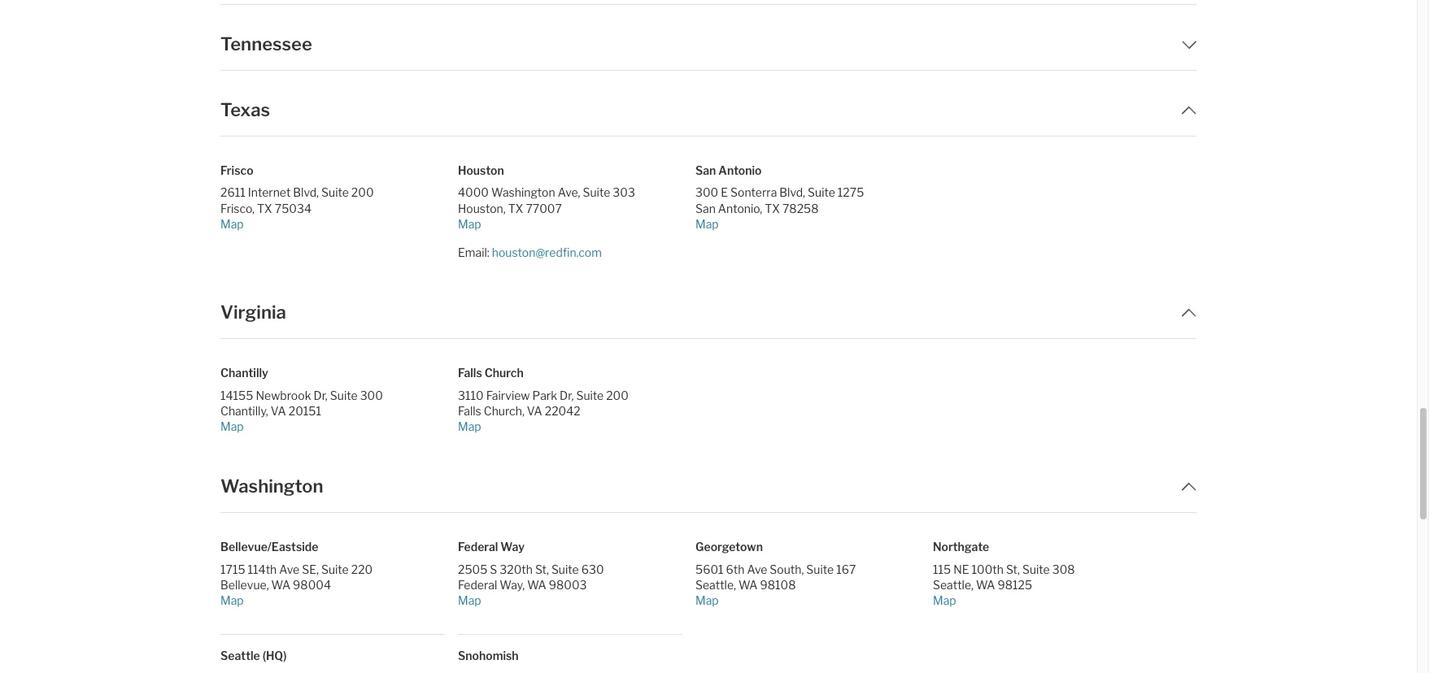Task type: vqa. For each thing, say whether or not it's contained in the screenshot.


Task type: locate. For each thing, give the bounding box(es) containing it.
303
[[613, 186, 636, 200]]

1 vertical spatial 200
[[606, 389, 629, 402]]

98125
[[998, 578, 1033, 592]]

wa down the "114th"
[[272, 578, 291, 592]]

0 vertical spatial 300
[[696, 186, 719, 200]]

map link down 22042
[[458, 419, 683, 435]]

2 st, from the left
[[1007, 563, 1021, 577]]

3110
[[458, 389, 484, 402]]

map
[[221, 217, 244, 231], [458, 217, 482, 231], [696, 217, 719, 231], [221, 420, 244, 434], [458, 420, 482, 434], [221, 594, 244, 608], [458, 594, 482, 608], [696, 594, 719, 608], [934, 594, 957, 608]]

1 dr, from the left
[[314, 389, 328, 402]]

suite up 22042
[[577, 389, 604, 402]]

va inside 3110 fairview park dr, suite 200 falls church, va 22042 map
[[527, 404, 543, 418]]

2505 s 320th st, suite 630 federal way, wa 98003 map
[[458, 563, 604, 608]]

2 falls from the top
[[458, 404, 482, 418]]

map down houston,
[[458, 217, 482, 231]]

ave for 98004
[[279, 563, 300, 577]]

suite left 167
[[807, 563, 834, 577]]

blvd, inside 2611 internet blvd, suite 200 frisco, tx 75034 map
[[293, 186, 319, 200]]

suite inside 1715 114th ave se, suite 220 bellevue, wa 98004 map
[[321, 563, 349, 577]]

san left antonio
[[696, 164, 717, 177]]

st,
[[535, 563, 549, 577], [1007, 563, 1021, 577]]

federal
[[458, 541, 498, 554], [458, 578, 498, 592]]

2611
[[221, 186, 246, 200]]

0 horizontal spatial dr,
[[314, 389, 328, 402]]

bellevue/eastside
[[221, 541, 319, 554]]

2 seattle, from the left
[[934, 578, 974, 592]]

st, up 98125
[[1007, 563, 1021, 577]]

200
[[351, 186, 374, 200], [606, 389, 629, 402]]

0 vertical spatial falls
[[458, 366, 482, 380]]

suite up 78258
[[808, 186, 836, 200]]

1715
[[221, 563, 245, 577]]

map link down 77007
[[458, 216, 683, 232]]

1 seattle, from the left
[[696, 578, 737, 592]]

antonio
[[719, 164, 762, 177]]

va down newbrook
[[271, 404, 286, 418]]

300 inside 300 e sonterra blvd, suite 1275 san antonio, tx 78258 map
[[696, 186, 719, 200]]

washington up bellevue/eastside on the left of the page
[[221, 476, 324, 497]]

san antonio
[[696, 164, 762, 177]]

suite for 5601 6th ave south, suite 167
[[807, 563, 834, 577]]

tx inside 2611 internet blvd, suite 200 frisco, tx 75034 map
[[257, 201, 272, 215]]

2 va from the left
[[527, 404, 543, 418]]

ave inside 1715 114th ave se, suite 220 bellevue, wa 98004 map
[[279, 563, 300, 577]]

chantilly,
[[221, 404, 268, 418]]

map inside 2505 s 320th st, suite 630 federal way, wa 98003 map
[[458, 594, 482, 608]]

map down the chantilly,
[[221, 420, 244, 434]]

20151
[[289, 404, 321, 418]]

houston@redfin.com
[[492, 246, 602, 260]]

wa inside 1715 114th ave se, suite 220 bellevue, wa 98004 map
[[272, 578, 291, 592]]

map down the 5601
[[696, 594, 719, 608]]

washington up 77007
[[492, 186, 556, 200]]

0 horizontal spatial ave
[[279, 563, 300, 577]]

san
[[696, 164, 717, 177], [696, 201, 716, 215]]

suite inside 115 ne 100th st, suite 308 seattle, wa 98125 map
[[1023, 563, 1050, 577]]

washington inside 4000 washington ave, suite 303 houston, tx 77007 map
[[492, 186, 556, 200]]

dr,
[[314, 389, 328, 402], [560, 389, 574, 402]]

houston
[[458, 164, 504, 177]]

2 dr, from the left
[[560, 389, 574, 402]]

suite right se,
[[321, 563, 349, 577]]

falls
[[458, 366, 482, 380], [458, 404, 482, 418]]

map link down '98003' on the left bottom
[[458, 593, 683, 609]]

4 wa from the left
[[977, 578, 996, 592]]

0 horizontal spatial 200
[[351, 186, 374, 200]]

wa inside the 5601 6th ave south, suite 167 seattle, wa 98108 map
[[739, 578, 758, 592]]

98108
[[761, 578, 796, 592]]

suite left 303
[[583, 186, 611, 200]]

1 vertical spatial san
[[696, 201, 716, 215]]

ave inside the 5601 6th ave south, suite 167 seattle, wa 98108 map
[[747, 563, 768, 577]]

san left antonio,
[[696, 201, 716, 215]]

fairview
[[486, 389, 530, 402]]

2 wa from the left
[[528, 578, 547, 592]]

wa right way,
[[528, 578, 547, 592]]

1 ave from the left
[[279, 563, 300, 577]]

internet
[[248, 186, 291, 200]]

church,
[[484, 404, 525, 418]]

map down antonio,
[[696, 217, 719, 231]]

1 tx from the left
[[257, 201, 272, 215]]

chantilly
[[221, 366, 268, 380]]

san inside 300 e sonterra blvd, suite 1275 san antonio, tx 78258 map
[[696, 201, 716, 215]]

map link down 98004
[[221, 593, 445, 609]]

wa down 6th at the bottom right
[[739, 578, 758, 592]]

ave
[[279, 563, 300, 577], [747, 563, 768, 577]]

630
[[582, 563, 604, 577]]

map down 115
[[934, 594, 957, 608]]

1 horizontal spatial 200
[[606, 389, 629, 402]]

tx inside 4000 washington ave, suite 303 houston, tx 77007 map
[[508, 201, 524, 215]]

1 vertical spatial federal
[[458, 578, 498, 592]]

1 horizontal spatial washington
[[492, 186, 556, 200]]

2 tx from the left
[[508, 201, 524, 215]]

texas
[[221, 99, 270, 120]]

suite inside 2611 internet blvd, suite 200 frisco, tx 75034 map
[[322, 186, 349, 200]]

falls down 3110
[[458, 404, 482, 418]]

seattle, down the 5601
[[696, 578, 737, 592]]

suite inside 3110 fairview park dr, suite 200 falls church, va 22042 map
[[577, 389, 604, 402]]

map down frisco,
[[221, 217, 244, 231]]

0 horizontal spatial va
[[271, 404, 286, 418]]

1 horizontal spatial dr,
[[560, 389, 574, 402]]

3 tx from the left
[[765, 201, 780, 215]]

22042
[[545, 404, 581, 418]]

1 horizontal spatial ave
[[747, 563, 768, 577]]

0 horizontal spatial 300
[[360, 389, 383, 402]]

0 vertical spatial san
[[696, 164, 717, 177]]

email: houston@redfin.com
[[458, 246, 602, 260]]

map link down 20151
[[221, 419, 445, 435]]

suite for 115 ne 100th st, suite 308
[[1023, 563, 1050, 577]]

suite right newbrook
[[330, 389, 358, 402]]

2 federal from the top
[[458, 578, 498, 592]]

1715 114th ave se, suite 220 bellevue, wa 98004 map
[[221, 563, 373, 608]]

1 horizontal spatial tx
[[508, 201, 524, 215]]

ave for 98108
[[747, 563, 768, 577]]

0 horizontal spatial st,
[[535, 563, 549, 577]]

1 vertical spatial falls
[[458, 404, 482, 418]]

75034
[[275, 201, 312, 215]]

se,
[[302, 563, 319, 577]]

78258
[[783, 201, 819, 215]]

115 ne 100th st, suite 308 seattle, wa 98125 map
[[934, 563, 1076, 608]]

1 vertical spatial washington
[[221, 476, 324, 497]]

tx for 75034
[[257, 201, 272, 215]]

1 blvd, from the left
[[293, 186, 319, 200]]

map down 3110
[[458, 420, 482, 434]]

map link down 75034 at the top left of the page
[[221, 216, 445, 232]]

map link for federal way, wa 98003
[[458, 593, 683, 609]]

2 horizontal spatial tx
[[765, 201, 780, 215]]

seattle
[[221, 650, 260, 664]]

1 va from the left
[[271, 404, 286, 418]]

14155
[[221, 389, 253, 402]]

map link for san antonio, tx 78258
[[696, 216, 920, 232]]

map link down 78258
[[696, 216, 920, 232]]

map link down 98108
[[696, 593, 920, 609]]

suite inside the 5601 6th ave south, suite 167 seattle, wa 98108 map
[[807, 563, 834, 577]]

georgetown
[[696, 541, 763, 554]]

federal up 2505
[[458, 541, 498, 554]]

va
[[271, 404, 286, 418], [527, 404, 543, 418]]

map link for seattle, wa 98108
[[696, 593, 920, 609]]

seattle, down ne
[[934, 578, 974, 592]]

map down bellevue,
[[221, 594, 244, 608]]

dr, up 22042
[[560, 389, 574, 402]]

map inside 115 ne 100th st, suite 308 seattle, wa 98125 map
[[934, 594, 957, 608]]

2611 internet blvd, suite 200 frisco, tx 75034 map
[[221, 186, 374, 231]]

st, right 320th
[[535, 563, 549, 577]]

va down park
[[527, 404, 543, 418]]

0 horizontal spatial tx
[[257, 201, 272, 215]]

dr, up 20151
[[314, 389, 328, 402]]

100th
[[972, 563, 1004, 577]]

map link down 98125
[[934, 593, 1158, 609]]

newbrook
[[256, 389, 311, 402]]

0 vertical spatial washington
[[492, 186, 556, 200]]

tx down sonterra
[[765, 201, 780, 215]]

ave left se,
[[279, 563, 300, 577]]

1 horizontal spatial blvd,
[[780, 186, 806, 200]]

suite for 1715 114th ave se, suite 220
[[321, 563, 349, 577]]

blvd, up 75034 at the top left of the page
[[293, 186, 319, 200]]

300
[[696, 186, 719, 200], [360, 389, 383, 402]]

st, inside 2505 s 320th st, suite 630 federal way, wa 98003 map
[[535, 563, 549, 577]]

blvd, up 78258
[[780, 186, 806, 200]]

map inside the 5601 6th ave south, suite 167 seattle, wa 98108 map
[[696, 594, 719, 608]]

tx down internet
[[257, 201, 272, 215]]

wa down 100th at the bottom right of page
[[977, 578, 996, 592]]

3 wa from the left
[[739, 578, 758, 592]]

suite
[[322, 186, 349, 200], [583, 186, 611, 200], [808, 186, 836, 200], [330, 389, 358, 402], [577, 389, 604, 402], [321, 563, 349, 577], [552, 563, 579, 577], [807, 563, 834, 577], [1023, 563, 1050, 577]]

2 blvd, from the left
[[780, 186, 806, 200]]

0 horizontal spatial seattle,
[[696, 578, 737, 592]]

1 horizontal spatial seattle,
[[934, 578, 974, 592]]

1 horizontal spatial va
[[527, 404, 543, 418]]

washington
[[492, 186, 556, 200], [221, 476, 324, 497]]

tx
[[257, 201, 272, 215], [508, 201, 524, 215], [765, 201, 780, 215]]

falls up 3110
[[458, 366, 482, 380]]

2 ave from the left
[[747, 563, 768, 577]]

114th
[[248, 563, 277, 577]]

map link
[[221, 216, 445, 232], [458, 216, 683, 232], [696, 216, 920, 232], [221, 419, 445, 435], [458, 419, 683, 435], [221, 593, 445, 609], [458, 593, 683, 609], [696, 593, 920, 609], [934, 593, 1158, 609]]

ave right 6th at the bottom right
[[747, 563, 768, 577]]

0 vertical spatial 200
[[351, 186, 374, 200]]

tx left 77007
[[508, 201, 524, 215]]

220
[[351, 563, 373, 577]]

st, for 100th
[[1007, 563, 1021, 577]]

wa inside 115 ne 100th st, suite 308 seattle, wa 98125 map
[[977, 578, 996, 592]]

dr, inside 14155 newbrook dr, suite 300 chantilly, va 20151 map
[[314, 389, 328, 402]]

ne
[[954, 563, 970, 577]]

email:
[[458, 246, 490, 260]]

167
[[837, 563, 856, 577]]

south,
[[770, 563, 804, 577]]

map inside 14155 newbrook dr, suite 300 chantilly, va 20151 map
[[221, 420, 244, 434]]

map inside 1715 114th ave se, suite 220 bellevue, wa 98004 map
[[221, 594, 244, 608]]

seattle,
[[696, 578, 737, 592], [934, 578, 974, 592]]

1 horizontal spatial st,
[[1007, 563, 1021, 577]]

wa
[[272, 578, 291, 592], [528, 578, 547, 592], [739, 578, 758, 592], [977, 578, 996, 592]]

1 st, from the left
[[535, 563, 549, 577]]

1 horizontal spatial 300
[[696, 186, 719, 200]]

suite inside 2505 s 320th st, suite 630 federal way, wa 98003 map
[[552, 563, 579, 577]]

0 vertical spatial federal
[[458, 541, 498, 554]]

seattle, inside the 5601 6th ave south, suite 167 seattle, wa 98108 map
[[696, 578, 737, 592]]

map down 2505
[[458, 594, 482, 608]]

0 horizontal spatial blvd,
[[293, 186, 319, 200]]

(hq)
[[263, 650, 287, 664]]

2 san from the top
[[696, 201, 716, 215]]

federal way
[[458, 541, 525, 554]]

federal down 2505
[[458, 578, 498, 592]]

suite up '98003' on the left bottom
[[552, 563, 579, 577]]

st, inside 115 ne 100th st, suite 308 seattle, wa 98125 map
[[1007, 563, 1021, 577]]

map inside 3110 fairview park dr, suite 200 falls church, va 22042 map
[[458, 420, 482, 434]]

1 vertical spatial 300
[[360, 389, 383, 402]]

suite up 98125
[[1023, 563, 1050, 577]]

blvd,
[[293, 186, 319, 200], [780, 186, 806, 200]]

200 inside 3110 fairview park dr, suite 200 falls church, va 22042 map
[[606, 389, 629, 402]]

suite inside 300 e sonterra blvd, suite 1275 san antonio, tx 78258 map
[[808, 186, 836, 200]]

way,
[[500, 578, 525, 592]]

1 wa from the left
[[272, 578, 291, 592]]

3110 fairview park dr, suite 200 falls church, va 22042 map
[[458, 389, 629, 434]]

suite right internet
[[322, 186, 349, 200]]

seattle, inside 115 ne 100th st, suite 308 seattle, wa 98125 map
[[934, 578, 974, 592]]



Task type: describe. For each thing, give the bounding box(es) containing it.
1 federal from the top
[[458, 541, 498, 554]]

frisco
[[221, 164, 254, 177]]

dr, inside 3110 fairview park dr, suite 200 falls church, va 22042 map
[[560, 389, 574, 402]]

0 horizontal spatial washington
[[221, 476, 324, 497]]

sonterra
[[731, 186, 777, 200]]

map link for frisco, tx 75034
[[221, 216, 445, 232]]

300 e sonterra blvd, suite 1275 san antonio, tx 78258 map
[[696, 186, 865, 231]]

suite for 300 e sonterra blvd, suite 1275
[[808, 186, 836, 200]]

frisco,
[[221, 201, 255, 215]]

seattle (hq)
[[221, 650, 287, 664]]

park
[[533, 389, 558, 402]]

5601 6th ave south, suite 167 seattle, wa 98108 map
[[696, 563, 856, 608]]

98004
[[293, 578, 331, 592]]

church
[[485, 366, 524, 380]]

6th
[[726, 563, 745, 577]]

map inside 2611 internet blvd, suite 200 frisco, tx 75034 map
[[221, 217, 244, 231]]

1 san from the top
[[696, 164, 717, 177]]

ave,
[[558, 186, 581, 200]]

map link for chantilly, va 20151
[[221, 419, 445, 435]]

va inside 14155 newbrook dr, suite 300 chantilly, va 20151 map
[[271, 404, 286, 418]]

seattle, for 5601
[[696, 578, 737, 592]]

14155 newbrook dr, suite 300 chantilly, va 20151 map
[[221, 389, 383, 434]]

falls inside 3110 fairview park dr, suite 200 falls church, va 22042 map
[[458, 404, 482, 418]]

federal inside 2505 s 320th st, suite 630 federal way, wa 98003 map
[[458, 578, 498, 592]]

houston,
[[458, 201, 506, 215]]

houston@redfin.com link
[[492, 246, 602, 260]]

map link for seattle, wa 98125
[[934, 593, 1158, 609]]

suite inside 4000 washington ave, suite 303 houston, tx 77007 map
[[583, 186, 611, 200]]

200 inside 2611 internet blvd, suite 200 frisco, tx 75034 map
[[351, 186, 374, 200]]

308
[[1053, 563, 1076, 577]]

wa inside 2505 s 320th st, suite 630 federal way, wa 98003 map
[[528, 578, 547, 592]]

300 inside 14155 newbrook dr, suite 300 chantilly, va 20151 map
[[360, 389, 383, 402]]

map link for houston, tx 77007
[[458, 216, 683, 232]]

wa for 5601
[[739, 578, 758, 592]]

falls church
[[458, 366, 524, 380]]

4000 washington ave, suite 303 houston, tx 77007 map
[[458, 186, 636, 231]]

115
[[934, 563, 952, 577]]

map inside 4000 washington ave, suite 303 houston, tx 77007 map
[[458, 217, 482, 231]]

wa for 115
[[977, 578, 996, 592]]

320th
[[500, 563, 533, 577]]

1275
[[838, 186, 865, 200]]

98003
[[549, 578, 587, 592]]

snohomish
[[458, 650, 519, 664]]

antonio,
[[719, 201, 763, 215]]

77007
[[526, 201, 562, 215]]

wa for 1715
[[272, 578, 291, 592]]

map link for falls church, va 22042
[[458, 419, 683, 435]]

virginia
[[221, 302, 286, 323]]

suite for 3110 fairview park dr, suite 200
[[577, 389, 604, 402]]

map inside 300 e sonterra blvd, suite 1275 san antonio, tx 78258 map
[[696, 217, 719, 231]]

1 falls from the top
[[458, 366, 482, 380]]

2505
[[458, 563, 488, 577]]

map link for bellevue, wa 98004
[[221, 593, 445, 609]]

northgate
[[934, 541, 990, 554]]

suite for 2505 s 320th st, suite 630
[[552, 563, 579, 577]]

st, for 320th
[[535, 563, 549, 577]]

5601
[[696, 563, 724, 577]]

blvd, inside 300 e sonterra blvd, suite 1275 san antonio, tx 78258 map
[[780, 186, 806, 200]]

tennessee
[[221, 33, 312, 55]]

e
[[721, 186, 728, 200]]

tx inside 300 e sonterra blvd, suite 1275 san antonio, tx 78258 map
[[765, 201, 780, 215]]

seattle, for 115
[[934, 578, 974, 592]]

s
[[490, 563, 498, 577]]

suite inside 14155 newbrook dr, suite 300 chantilly, va 20151 map
[[330, 389, 358, 402]]

way
[[501, 541, 525, 554]]

bellevue,
[[221, 578, 269, 592]]

tx for 77007
[[508, 201, 524, 215]]

4000
[[458, 186, 489, 200]]



